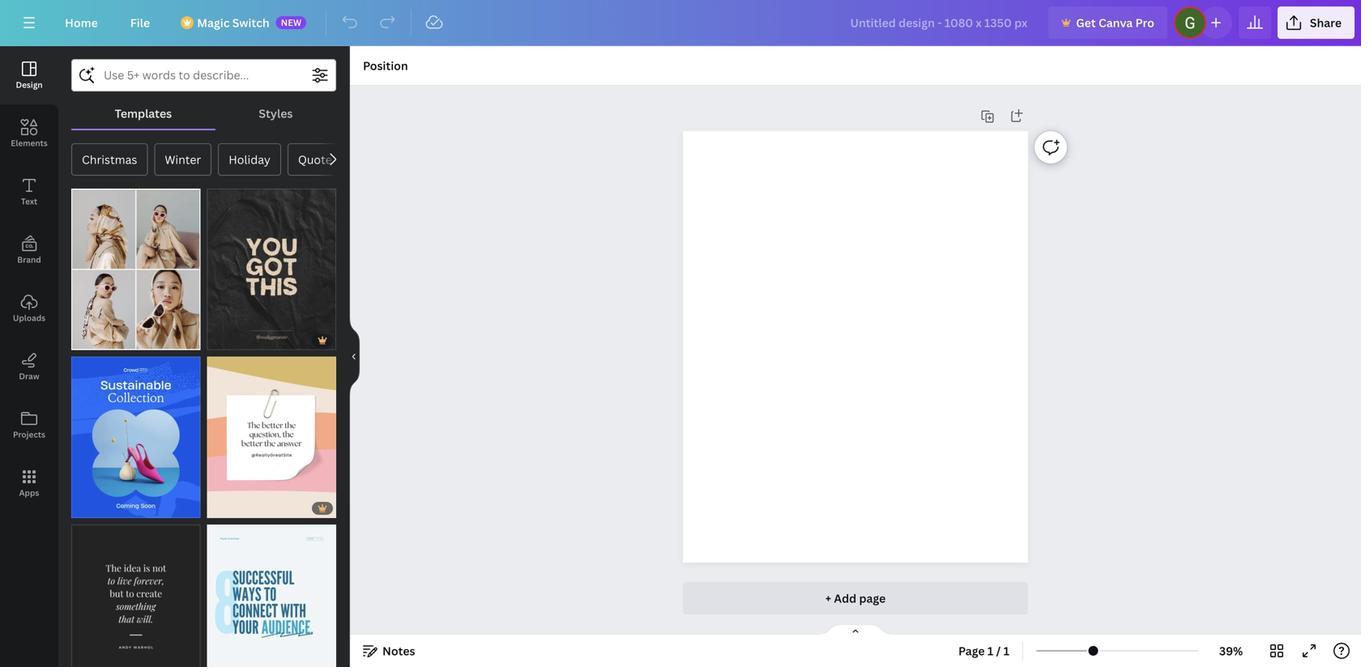 Task type: vqa. For each thing, say whether or not it's contained in the screenshot.
Group
no



Task type: locate. For each thing, give the bounding box(es) containing it.
uploads
[[13, 313, 45, 324]]

+ add page
[[826, 591, 886, 607]]

quote button
[[288, 143, 343, 176]]

notes button
[[357, 639, 422, 664]]

pink yellow orange reminder note quote instagram post group
[[207, 347, 336, 518]]

templates
[[115, 106, 172, 121]]

notes
[[382, 644, 415, 659]]

text
[[21, 196, 37, 207]]

39% button
[[1205, 639, 1258, 664]]

2 1 from the left
[[1004, 644, 1010, 659]]

1 right /
[[1004, 644, 1010, 659]]

position button
[[357, 53, 415, 79]]

/
[[996, 644, 1001, 659]]

magic switch
[[197, 15, 270, 30]]

uploads button
[[0, 280, 58, 338]]

add
[[834, 591, 857, 607]]

text button
[[0, 163, 58, 221]]

launch instagram post in cobalt chic photocentric frames style group
[[71, 347, 201, 518]]

side panel tab list
[[0, 46, 58, 513]]

holiday button
[[218, 143, 281, 176]]

holiday
[[229, 152, 271, 167]]

home
[[65, 15, 98, 30]]

design button
[[0, 46, 58, 105]]

39%
[[1219, 644, 1243, 659]]

christmas button
[[71, 143, 148, 176]]

file
[[130, 15, 150, 30]]

white blue navy modern minimal public speaking strategy instagram post carousel group
[[207, 515, 336, 668]]

christmas
[[82, 152, 137, 167]]

projects button
[[0, 396, 58, 455]]

draw
[[19, 371, 39, 382]]

0 horizontal spatial 1
[[988, 644, 994, 659]]

1 horizontal spatial 1
[[1004, 644, 1010, 659]]

styles button
[[215, 98, 336, 129]]

pink yellow orange reminder note quote instagram post image
[[207, 357, 336, 518]]

beige minimalist collage instagram post image
[[71, 189, 201, 350]]

1 left /
[[988, 644, 994, 659]]

dark black beige grunge motivational quote instagram post group
[[207, 179, 336, 350]]

1 1 from the left
[[988, 644, 994, 659]]

styles
[[259, 106, 293, 121]]

1
[[988, 644, 994, 659], [1004, 644, 1010, 659]]

switch
[[232, 15, 270, 30]]

black white simple quote instagram post image
[[71, 525, 201, 668]]

page
[[959, 644, 985, 659]]



Task type: describe. For each thing, give the bounding box(es) containing it.
page 1 / 1
[[959, 644, 1010, 659]]

apps button
[[0, 455, 58, 513]]

templates button
[[71, 98, 215, 129]]

get canva pro
[[1076, 15, 1155, 30]]

apps
[[19, 488, 39, 499]]

design
[[16, 79, 43, 90]]

get canva pro button
[[1049, 6, 1168, 39]]

+
[[826, 591, 831, 607]]

brand
[[17, 254, 41, 265]]

beige minimalist collage instagram post group
[[71, 179, 201, 350]]

main menu bar
[[0, 0, 1361, 46]]

canva
[[1099, 15, 1133, 30]]

share
[[1310, 15, 1342, 30]]

new
[[281, 16, 302, 28]]

file button
[[117, 6, 163, 39]]

+ add page button
[[683, 583, 1028, 615]]

Use 5+ words to describe... search field
[[104, 60, 304, 91]]

pro
[[1136, 15, 1155, 30]]

quote
[[298, 152, 332, 167]]

hide image
[[349, 318, 360, 396]]

share button
[[1278, 6, 1355, 39]]

position
[[363, 58, 408, 73]]

winter button
[[154, 143, 212, 176]]

winter
[[165, 152, 201, 167]]

Design title text field
[[838, 6, 1042, 39]]

magic
[[197, 15, 230, 30]]

show pages image
[[817, 624, 895, 637]]

brand button
[[0, 221, 58, 280]]

projects
[[13, 429, 45, 440]]

black white simple quote instagram post group
[[71, 515, 201, 668]]

elements
[[11, 138, 48, 149]]

page
[[859, 591, 886, 607]]

home link
[[52, 6, 111, 39]]

elements button
[[0, 105, 58, 163]]

dark black beige grunge motivational quote instagram post image
[[207, 189, 336, 350]]

get
[[1076, 15, 1096, 30]]

draw button
[[0, 338, 58, 396]]

launch instagram post in cobalt chic photocentric frames style image
[[71, 357, 201, 518]]



